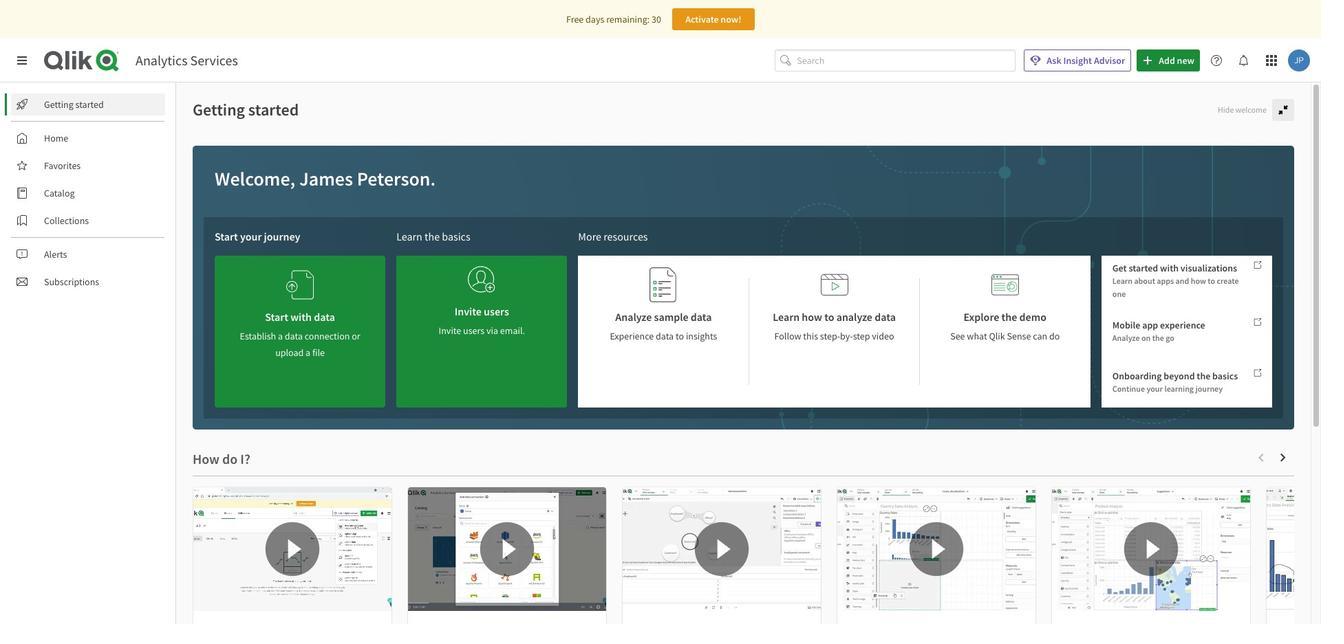 Task type: vqa. For each thing, say whether or not it's contained in the screenshot.
LEARN HOW TO ANALYZE DATA FOLLOW THIS STEP-BY-STEP VIDEO
yes



Task type: locate. For each thing, give the bounding box(es) containing it.
learn
[[396, 230, 422, 244], [1113, 276, 1133, 286], [773, 310, 800, 324]]

1 horizontal spatial getting started
[[193, 99, 299, 120]]

a left the file
[[306, 347, 310, 359]]

1 vertical spatial users
[[463, 325, 485, 337]]

start
[[215, 230, 238, 244], [265, 310, 288, 324]]

0 horizontal spatial learn
[[396, 230, 422, 244]]

users
[[484, 305, 509, 319], [463, 325, 485, 337]]

how do i define data associations? element
[[634, 622, 776, 625]]

getting started down services on the top left
[[193, 99, 299, 120]]

getting started up home link
[[44, 98, 104, 111]]

the inside mobile app experience analyze on the go
[[1152, 333, 1164, 343]]

more
[[578, 230, 601, 244]]

demo
[[1020, 310, 1047, 324]]

james peterson image
[[1288, 50, 1310, 72]]

with
[[1160, 262, 1179, 275], [291, 310, 312, 324]]

to
[[1208, 276, 1215, 286], [825, 310, 834, 324], [676, 330, 684, 343]]

favorites link
[[11, 155, 165, 177]]

0 horizontal spatial to
[[676, 330, 684, 343]]

to inside learn how to analyze data follow this step-by-step video
[[825, 310, 834, 324]]

the up sense
[[1002, 310, 1017, 324]]

0 horizontal spatial a
[[278, 330, 283, 343]]

0 horizontal spatial started
[[75, 98, 104, 111]]

with up apps
[[1160, 262, 1179, 275]]

this
[[803, 330, 818, 343]]

the inside onboarding beyond the basics continue your learning journey
[[1197, 370, 1211, 382]]

close sidebar menu image
[[17, 55, 28, 66]]

activate now! link
[[672, 8, 755, 30]]

2 horizontal spatial to
[[1208, 276, 1215, 286]]

onboarding
[[1113, 370, 1162, 382]]

data inside learn how to analyze data follow this step-by-step video
[[875, 310, 896, 324]]

how do i interact with visualizations? image
[[1267, 488, 1321, 612]]

1 vertical spatial learn
[[1113, 276, 1133, 286]]

0 vertical spatial invite
[[455, 305, 482, 319]]

apps
[[1157, 276, 1174, 286]]

learn inside learn how to analyze data follow this step-by-step video
[[773, 310, 800, 324]]

journey
[[264, 230, 300, 244], [1196, 384, 1223, 394]]

learn how to analyze data image
[[821, 267, 848, 303]]

1 horizontal spatial a
[[306, 347, 310, 359]]

1 horizontal spatial getting
[[193, 99, 245, 120]]

invite users invite users via email.
[[439, 305, 525, 337]]

now!
[[721, 13, 742, 25]]

invite users image
[[468, 262, 496, 298]]

learn how to analyze data follow this step-by-step video
[[773, 310, 896, 343]]

home
[[44, 132, 68, 145]]

2 horizontal spatial started
[[1129, 262, 1158, 275]]

the down peterson.
[[425, 230, 440, 244]]

0 vertical spatial learn
[[396, 230, 422, 244]]

users up via
[[484, 305, 509, 319]]

home link
[[11, 127, 165, 149]]

0 vertical spatial users
[[484, 305, 509, 319]]

1 vertical spatial your
[[1147, 384, 1163, 394]]

start inside start with data establish a data connection or upload a file
[[265, 310, 288, 324]]

1 horizontal spatial how
[[1191, 276, 1206, 286]]

1 horizontal spatial your
[[1147, 384, 1163, 394]]

explore the demo image
[[991, 267, 1019, 303]]

what
[[967, 330, 987, 343]]

the inside the 'explore the demo see what qlik sense can do'
[[1002, 310, 1017, 324]]

analyze inside analyze sample data experience data to insights
[[615, 310, 652, 324]]

2 horizontal spatial learn
[[1113, 276, 1133, 286]]

to down visualizations
[[1208, 276, 1215, 286]]

the
[[425, 230, 440, 244], [1002, 310, 1017, 324], [1152, 333, 1164, 343], [1197, 370, 1211, 382]]

2 vertical spatial to
[[676, 330, 684, 343]]

with inside start with data establish a data connection or upload a file
[[291, 310, 312, 324]]

0 vertical spatial basics
[[442, 230, 470, 244]]

0 horizontal spatial basics
[[442, 230, 470, 244]]

basics right beyond
[[1213, 370, 1238, 382]]

0 vertical spatial with
[[1160, 262, 1179, 275]]

analytics services
[[136, 52, 238, 69]]

learn inside get started with visualizations learn about apps and how to create one
[[1113, 276, 1133, 286]]

beyond
[[1164, 370, 1195, 382]]

1 horizontal spatial basics
[[1213, 370, 1238, 382]]

1 horizontal spatial to
[[825, 310, 834, 324]]

to up step-
[[825, 310, 834, 324]]

0 vertical spatial start
[[215, 230, 238, 244]]

0 vertical spatial to
[[1208, 276, 1215, 286]]

analyze sample data image
[[650, 267, 677, 303]]

getting down services on the top left
[[193, 99, 245, 120]]

ask insight advisor button
[[1024, 50, 1131, 72]]

0 vertical spatial how
[[1191, 276, 1206, 286]]

data up video at the bottom right of the page
[[875, 310, 896, 324]]

days
[[586, 13, 604, 25]]

data up connection at the left of the page
[[314, 310, 335, 324]]

learning
[[1165, 384, 1194, 394]]

learn down peterson.
[[396, 230, 422, 244]]

0 horizontal spatial getting started
[[44, 98, 104, 111]]

how inside learn how to analyze data follow this step-by-step video
[[802, 310, 822, 324]]

create
[[1217, 276, 1239, 286]]

with down start with data image
[[291, 310, 312, 324]]

data down the sample
[[656, 330, 674, 343]]

explore the demo see what qlik sense can do
[[950, 310, 1060, 343]]

welcome, james peterson.
[[215, 167, 436, 191]]

learn for learn the basics
[[396, 230, 422, 244]]

0 horizontal spatial getting
[[44, 98, 73, 111]]

on
[[1142, 333, 1151, 343]]

how right and at the top of the page
[[1191, 276, 1206, 286]]

start up "establish"
[[265, 310, 288, 324]]

1 vertical spatial journey
[[1196, 384, 1223, 394]]

invite
[[455, 305, 482, 319], [439, 325, 461, 337]]

1 vertical spatial start
[[265, 310, 288, 324]]

1 horizontal spatial analyze
[[1113, 333, 1140, 343]]

0 horizontal spatial with
[[291, 310, 312, 324]]

1 horizontal spatial start
[[265, 310, 288, 324]]

0 vertical spatial analyze
[[615, 310, 652, 324]]

1 vertical spatial how
[[802, 310, 822, 324]]

invite left via
[[439, 325, 461, 337]]

start down the "welcome,"
[[215, 230, 238, 244]]

learn down get at the top
[[1113, 276, 1133, 286]]

welcome, james peterson. main content
[[176, 83, 1321, 625]]

0 horizontal spatial start
[[215, 230, 238, 244]]

ask insight advisor
[[1047, 54, 1125, 67]]

0 horizontal spatial journey
[[264, 230, 300, 244]]

to down the sample
[[676, 330, 684, 343]]

1 horizontal spatial learn
[[773, 310, 800, 324]]

journey up start with data image
[[264, 230, 300, 244]]

1 vertical spatial basics
[[1213, 370, 1238, 382]]

how do i create an app? image
[[193, 488, 392, 612]]

insight
[[1064, 54, 1092, 67]]

basics
[[442, 230, 470, 244], [1213, 370, 1238, 382]]

journey right learning
[[1196, 384, 1223, 394]]

0 horizontal spatial analyze
[[615, 310, 652, 324]]

1 horizontal spatial with
[[1160, 262, 1179, 275]]

learn up follow
[[773, 310, 800, 324]]

invite down invite users image
[[455, 305, 482, 319]]

1 vertical spatial to
[[825, 310, 834, 324]]

catalog link
[[11, 182, 165, 204]]

start with data image
[[286, 267, 314, 303]]

a up upload
[[278, 330, 283, 343]]

data
[[314, 310, 335, 324], [691, 310, 712, 324], [875, 310, 896, 324], [285, 330, 303, 343], [656, 330, 674, 343]]

0 vertical spatial a
[[278, 330, 283, 343]]

the right beyond
[[1197, 370, 1211, 382]]

getting inside the navigation pane element
[[44, 98, 73, 111]]

visualizations
[[1181, 262, 1237, 275]]

with inside get started with visualizations learn about apps and how to create one
[[1160, 262, 1179, 275]]

started
[[75, 98, 104, 111], [248, 99, 299, 120], [1129, 262, 1158, 275]]

how up this
[[802, 310, 822, 324]]

getting started link
[[11, 94, 165, 116]]

alerts link
[[11, 244, 165, 266]]

services
[[190, 52, 238, 69]]

0 horizontal spatial how
[[802, 310, 822, 324]]

your down onboarding
[[1147, 384, 1163, 394]]

basics up invite users image
[[442, 230, 470, 244]]

getting up home
[[44, 98, 73, 111]]

start for your
[[215, 230, 238, 244]]

and
[[1176, 276, 1189, 286]]

do
[[1049, 330, 1060, 343]]

activate now!
[[686, 13, 742, 25]]

more resources
[[578, 230, 648, 244]]

1 horizontal spatial started
[[248, 99, 299, 120]]

analyze up experience
[[615, 310, 652, 324]]

a
[[278, 330, 283, 343], [306, 347, 310, 359]]

1 horizontal spatial journey
[[1196, 384, 1223, 394]]

connection
[[305, 330, 350, 343]]

your down the "welcome,"
[[240, 230, 262, 244]]

1 vertical spatial analyze
[[1113, 333, 1140, 343]]

the left 'go' on the right bottom
[[1152, 333, 1164, 343]]

analyze down mobile
[[1113, 333, 1140, 343]]

how do i define data associations? image
[[623, 488, 821, 612]]

catalog
[[44, 187, 75, 200]]

getting
[[44, 98, 73, 111], [193, 99, 245, 120]]

1 vertical spatial with
[[291, 310, 312, 324]]

your
[[240, 230, 262, 244], [1147, 384, 1163, 394]]

how inside get started with visualizations learn about apps and how to create one
[[1191, 276, 1206, 286]]

journey inside onboarding beyond the basics continue your learning journey
[[1196, 384, 1223, 394]]

analytics
[[136, 52, 188, 69]]

users left via
[[463, 325, 485, 337]]

2 vertical spatial learn
[[773, 310, 800, 324]]

0 horizontal spatial your
[[240, 230, 262, 244]]

analytics services element
[[136, 52, 238, 69]]

collections link
[[11, 210, 165, 232]]

free days remaining: 30
[[566, 13, 661, 25]]



Task type: describe. For each thing, give the bounding box(es) containing it.
new
[[1177, 54, 1195, 67]]

started inside 'getting started' link
[[75, 98, 104, 111]]

learn the basics
[[396, 230, 470, 244]]

1 vertical spatial invite
[[439, 325, 461, 337]]

video
[[872, 330, 894, 343]]

remaining:
[[606, 13, 650, 25]]

one
[[1113, 289, 1126, 299]]

hide
[[1218, 105, 1234, 115]]

onboarding beyond the basics continue your learning journey
[[1113, 370, 1238, 394]]

step-
[[820, 330, 840, 343]]

james
[[299, 167, 353, 191]]

experience
[[1160, 319, 1205, 332]]

your inside onboarding beyond the basics continue your learning journey
[[1147, 384, 1163, 394]]

favorites
[[44, 160, 81, 172]]

alerts
[[44, 248, 67, 261]]

how do i load data into an app? image
[[408, 488, 606, 612]]

can
[[1033, 330, 1047, 343]]

basics inside onboarding beyond the basics continue your learning journey
[[1213, 370, 1238, 382]]

analyze inside mobile app experience analyze on the go
[[1113, 333, 1140, 343]]

start for with
[[265, 310, 288, 324]]

start with data establish a data connection or upload a file
[[240, 310, 360, 359]]

insights
[[686, 330, 717, 343]]

to inside get started with visualizations learn about apps and how to create one
[[1208, 276, 1215, 286]]

via
[[487, 325, 498, 337]]

hide welcome image
[[1278, 105, 1289, 116]]

welcome
[[1236, 105, 1267, 115]]

upload
[[275, 347, 304, 359]]

peterson.
[[357, 167, 436, 191]]

add new button
[[1137, 50, 1200, 72]]

activate
[[686, 13, 719, 25]]

resources
[[604, 230, 648, 244]]

searchbar element
[[775, 49, 1016, 72]]

navigation pane element
[[0, 88, 175, 299]]

mobile
[[1113, 319, 1141, 332]]

1 vertical spatial a
[[306, 347, 310, 359]]

collections
[[44, 215, 89, 227]]

to inside analyze sample data experience data to insights
[[676, 330, 684, 343]]

qlik
[[989, 330, 1005, 343]]

getting started inside welcome, james peterson. main content
[[193, 99, 299, 120]]

ask
[[1047, 54, 1062, 67]]

sense
[[1007, 330, 1031, 343]]

getting inside welcome, james peterson. main content
[[193, 99, 245, 120]]

analyze sample data experience data to insights
[[610, 310, 717, 343]]

add new
[[1159, 54, 1195, 67]]

follow
[[775, 330, 801, 343]]

advisor
[[1094, 54, 1125, 67]]

file
[[312, 347, 325, 359]]

go
[[1166, 333, 1175, 343]]

Search text field
[[797, 49, 1016, 72]]

0 vertical spatial journey
[[264, 230, 300, 244]]

experience
[[610, 330, 654, 343]]

data up upload
[[285, 330, 303, 343]]

see
[[950, 330, 965, 343]]

learn for learn how to analyze data follow this step-by-step video
[[773, 310, 800, 324]]

data up 'insights'
[[691, 310, 712, 324]]

sample
[[654, 310, 689, 324]]

analyze
[[837, 310, 873, 324]]

or
[[352, 330, 360, 343]]

get started with visualizations learn about apps and how to create one
[[1113, 262, 1239, 299]]

welcome,
[[215, 167, 295, 191]]

establish
[[240, 330, 276, 343]]

get
[[1113, 262, 1127, 275]]

subscriptions link
[[11, 271, 165, 293]]

getting started inside the navigation pane element
[[44, 98, 104, 111]]

about
[[1134, 276, 1155, 286]]

app
[[1142, 319, 1158, 332]]

explore
[[964, 310, 999, 324]]

start your journey
[[215, 230, 300, 244]]

0 vertical spatial your
[[240, 230, 262, 244]]

how do i create a visualization? image
[[838, 488, 1036, 612]]

30
[[652, 13, 661, 25]]

by-
[[840, 330, 853, 343]]

email.
[[500, 325, 525, 337]]

add
[[1159, 54, 1175, 67]]

subscriptions
[[44, 276, 99, 288]]

continue
[[1113, 384, 1145, 394]]

how do i interact with visualizations? element
[[1278, 622, 1321, 625]]

started inside get started with visualizations learn about apps and how to create one
[[1129, 262, 1158, 275]]

mobile app experience analyze on the go
[[1113, 319, 1205, 343]]

how do i use the chart suggestions toggle? image
[[1052, 488, 1250, 612]]

hide welcome
[[1218, 105, 1267, 115]]

free
[[566, 13, 584, 25]]

step
[[853, 330, 870, 343]]



